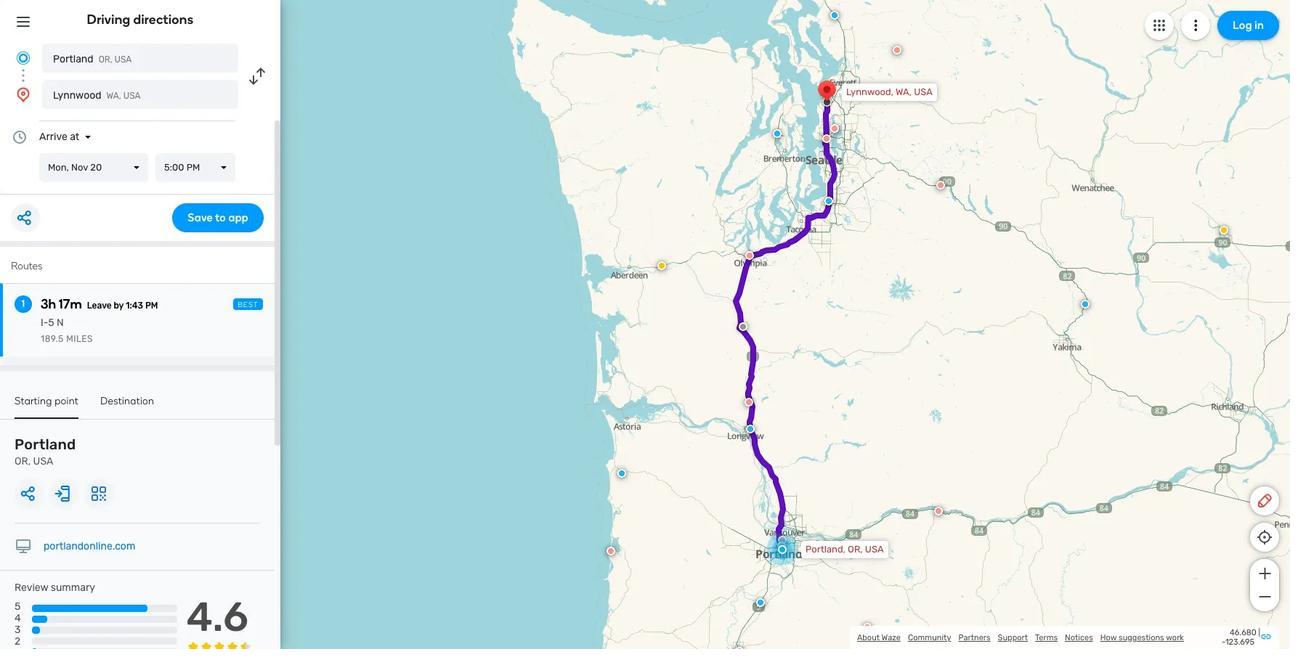 Task type: describe. For each thing, give the bounding box(es) containing it.
0 horizontal spatial road closed image
[[735, 648, 744, 650]]

community link
[[908, 633, 952, 643]]

0 vertical spatial portland or, usa
[[53, 53, 132, 65]]

usa right portland,
[[865, 544, 884, 555]]

5 4 3 2
[[15, 601, 21, 649]]

5 inside 5 4 3 2
[[15, 601, 21, 613]]

2 vertical spatial police image
[[825, 197, 834, 206]]

about
[[857, 633, 880, 643]]

2 horizontal spatial or,
[[848, 544, 863, 555]]

portlandonline.com
[[44, 541, 135, 553]]

review
[[15, 582, 48, 594]]

46.680 | -123.695
[[1222, 629, 1261, 648]]

starting point
[[15, 395, 79, 408]]

clock image
[[11, 129, 28, 146]]

how
[[1101, 633, 1117, 643]]

link image
[[1261, 631, 1272, 643]]

point
[[55, 395, 79, 408]]

routes
[[11, 260, 42, 273]]

partners
[[959, 633, 991, 643]]

1 vertical spatial road closed image
[[746, 251, 754, 260]]

community
[[908, 633, 952, 643]]

1 vertical spatial portland
[[15, 436, 76, 453]]

notices
[[1065, 633, 1094, 643]]

nov
[[71, 162, 88, 173]]

usa inside lynnwood wa, usa
[[123, 91, 141, 101]]

4
[[15, 613, 21, 625]]

directions
[[133, 12, 194, 28]]

46.680
[[1230, 629, 1257, 638]]

0 vertical spatial portland
[[53, 53, 94, 65]]

how suggestions work link
[[1101, 633, 1185, 643]]

i-
[[41, 317, 48, 329]]

5:00 pm
[[164, 162, 200, 173]]

usa down driving at the top left of page
[[115, 55, 132, 65]]

5 inside i-5 n 189.5 miles
[[48, 317, 54, 329]]

123.695
[[1226, 638, 1255, 648]]

portland,
[[806, 544, 846, 555]]

work
[[1166, 633, 1185, 643]]

current location image
[[15, 49, 32, 67]]

driving
[[87, 12, 130, 28]]

zoom out image
[[1256, 589, 1274, 606]]

17m
[[59, 296, 82, 312]]

|
[[1259, 629, 1261, 638]]

partners link
[[959, 633, 991, 643]]

wa, for lynnwood,
[[896, 86, 912, 97]]

0 horizontal spatial hazard image
[[658, 262, 666, 270]]

1 horizontal spatial or,
[[99, 55, 112, 65]]

2
[[15, 636, 21, 649]]

terms link
[[1036, 633, 1058, 643]]

about waze community partners support terms notices how suggestions work
[[857, 633, 1185, 643]]

about waze link
[[857, 633, 901, 643]]

3h 17m leave by 1:43 pm
[[41, 296, 158, 312]]

mon, nov 20 list box
[[39, 153, 148, 182]]

1 vertical spatial portland or, usa
[[15, 436, 76, 468]]

20
[[90, 162, 102, 173]]

driving directions
[[87, 12, 194, 28]]

mon,
[[48, 162, 69, 173]]



Task type: locate. For each thing, give the bounding box(es) containing it.
or, down starting point button
[[15, 456, 31, 468]]

pm inside 3h 17m leave by 1:43 pm
[[145, 301, 158, 311]]

2 vertical spatial road closed image
[[735, 648, 744, 650]]

or, up lynnwood wa, usa
[[99, 55, 112, 65]]

wa,
[[896, 86, 912, 97], [106, 91, 121, 101]]

5
[[48, 317, 54, 329], [15, 601, 21, 613]]

starting point button
[[15, 395, 79, 419]]

189.5
[[41, 334, 64, 344]]

1 horizontal spatial road closed image
[[746, 251, 754, 260]]

road closed image
[[893, 46, 902, 55], [831, 124, 839, 133], [823, 134, 831, 143], [745, 398, 754, 407], [935, 507, 943, 516], [778, 536, 787, 545], [778, 542, 786, 551], [607, 547, 616, 556], [863, 624, 872, 632]]

portland, or, usa
[[806, 544, 884, 555]]

at
[[70, 131, 79, 143]]

1 horizontal spatial wa,
[[896, 86, 912, 97]]

usa
[[115, 55, 132, 65], [914, 86, 933, 97], [123, 91, 141, 101], [33, 456, 53, 468], [865, 544, 884, 555]]

pm inside list box
[[187, 162, 200, 173]]

1 horizontal spatial hazard image
[[1220, 226, 1229, 235]]

portland down starting point button
[[15, 436, 76, 453]]

support
[[998, 633, 1028, 643]]

police image
[[831, 11, 839, 20], [773, 129, 782, 138], [825, 197, 834, 206]]

police image
[[1081, 300, 1090, 309], [746, 425, 755, 434], [618, 469, 626, 478], [757, 599, 765, 608]]

5 left n on the left
[[48, 317, 54, 329]]

summary
[[51, 582, 95, 594]]

notices link
[[1065, 633, 1094, 643]]

destination
[[100, 395, 154, 408]]

5:00
[[164, 162, 184, 173]]

0 horizontal spatial pm
[[145, 301, 158, 311]]

suggestions
[[1119, 633, 1165, 643]]

1 horizontal spatial pm
[[187, 162, 200, 173]]

0 vertical spatial road closed image
[[937, 181, 945, 190]]

4.6
[[186, 594, 249, 642]]

lynnwood, wa, usa
[[847, 86, 933, 97]]

0 vertical spatial pm
[[187, 162, 200, 173]]

wa, inside lynnwood wa, usa
[[106, 91, 121, 101]]

3h
[[41, 296, 56, 312]]

portland or, usa
[[53, 53, 132, 65], [15, 436, 76, 468]]

portlandonline.com link
[[44, 541, 135, 553]]

1 horizontal spatial 5
[[48, 317, 54, 329]]

portland
[[53, 53, 94, 65], [15, 436, 76, 453]]

by
[[114, 301, 124, 311]]

0 vertical spatial hazard image
[[1220, 226, 1229, 235]]

pencil image
[[1256, 493, 1274, 510]]

pm right 5:00
[[187, 162, 200, 173]]

-
[[1222, 638, 1226, 648]]

accident image
[[739, 323, 748, 331]]

wa, right lynnwood,
[[896, 86, 912, 97]]

portland up lynnwood
[[53, 53, 94, 65]]

0 vertical spatial or,
[[99, 55, 112, 65]]

mon, nov 20
[[48, 162, 102, 173]]

usa down starting point button
[[33, 456, 53, 468]]

0 horizontal spatial 5
[[15, 601, 21, 613]]

leave
[[87, 301, 112, 311]]

review summary
[[15, 582, 95, 594]]

waze
[[882, 633, 901, 643]]

0 horizontal spatial or,
[[15, 456, 31, 468]]

road closed image
[[937, 181, 945, 190], [746, 251, 754, 260], [735, 648, 744, 650]]

1 vertical spatial pm
[[145, 301, 158, 311]]

1 vertical spatial 5
[[15, 601, 21, 613]]

wa, for lynnwood
[[106, 91, 121, 101]]

lynnwood,
[[847, 86, 894, 97]]

arrive at
[[39, 131, 79, 143]]

support link
[[998, 633, 1028, 643]]

0 vertical spatial 5
[[48, 317, 54, 329]]

usa right lynnwood
[[123, 91, 141, 101]]

usa right lynnwood,
[[914, 86, 933, 97]]

terms
[[1036, 633, 1058, 643]]

pm right 1:43
[[145, 301, 158, 311]]

arrive
[[39, 131, 67, 143]]

2 horizontal spatial road closed image
[[937, 181, 945, 190]]

1 vertical spatial or,
[[15, 456, 31, 468]]

5:00 pm list box
[[156, 153, 235, 182]]

1
[[22, 298, 25, 310]]

or, right portland,
[[848, 544, 863, 555]]

1 vertical spatial hazard image
[[658, 262, 666, 270]]

lynnwood wa, usa
[[53, 89, 141, 102]]

zoom in image
[[1256, 565, 1274, 583]]

n
[[57, 317, 64, 329]]

wa, right lynnwood
[[106, 91, 121, 101]]

3
[[15, 624, 21, 637]]

best
[[238, 301, 259, 310]]

computer image
[[15, 538, 32, 556]]

i-5 n 189.5 miles
[[41, 317, 93, 344]]

pm
[[187, 162, 200, 173], [145, 301, 158, 311]]

5 up 3
[[15, 601, 21, 613]]

1:43
[[126, 301, 143, 311]]

location image
[[15, 86, 32, 103]]

1 vertical spatial police image
[[773, 129, 782, 138]]

0 vertical spatial police image
[[831, 11, 839, 20]]

or,
[[99, 55, 112, 65], [15, 456, 31, 468], [848, 544, 863, 555]]

hazard image
[[1220, 226, 1229, 235], [658, 262, 666, 270]]

2 vertical spatial or,
[[848, 544, 863, 555]]

portland or, usa up lynnwood wa, usa
[[53, 53, 132, 65]]

0 horizontal spatial wa,
[[106, 91, 121, 101]]

miles
[[66, 334, 93, 344]]

portland or, usa down starting point button
[[15, 436, 76, 468]]

lynnwood
[[53, 89, 101, 102]]

destination button
[[100, 395, 154, 418]]

starting
[[15, 395, 52, 408]]



Task type: vqa. For each thing, say whether or not it's contained in the screenshot.
20 on the left of the page
yes



